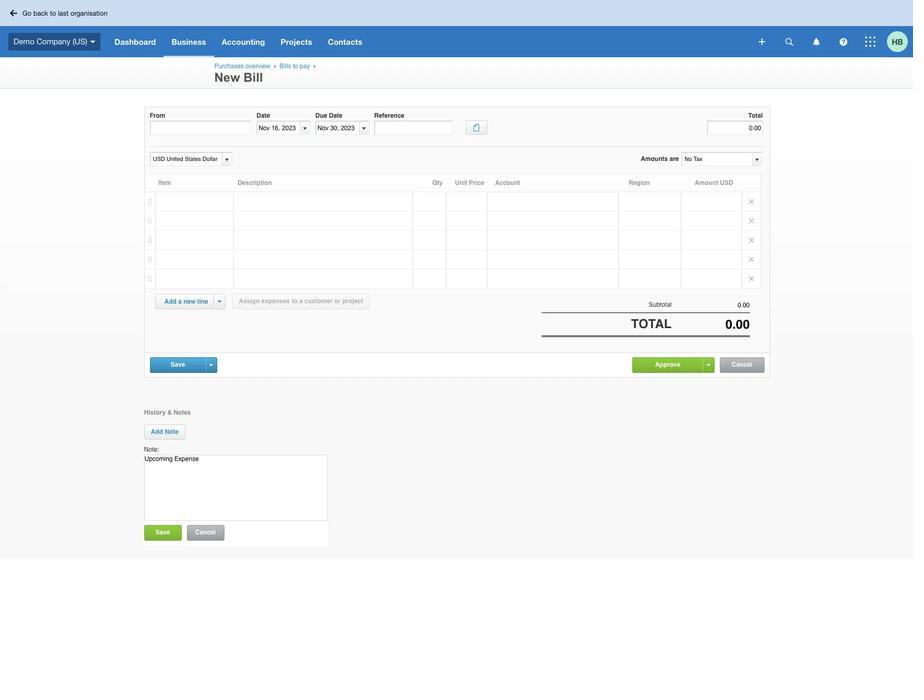 Task type: describe. For each thing, give the bounding box(es) containing it.
new
[[184, 298, 196, 305]]

1 date from the left
[[257, 112, 270, 119]]

2 › from the left
[[314, 63, 316, 69]]

contacts button
[[320, 26, 370, 57]]

demo company (us)
[[14, 37, 87, 46]]

due date
[[316, 112, 343, 119]]

total
[[749, 112, 763, 119]]

company
[[37, 37, 70, 46]]

customer
[[305, 298, 333, 305]]

region
[[629, 179, 650, 187]]

go back to last organisation
[[22, 9, 108, 17]]

to for a
[[292, 298, 298, 305]]

note:
[[144, 446, 159, 453]]

subtotal
[[649, 301, 672, 309]]

hb button
[[888, 26, 914, 57]]

dashboard
[[115, 37, 156, 46]]

Date text field
[[257, 122, 300, 135]]

save link
[[150, 358, 206, 372]]

banner containing hb
[[0, 0, 914, 57]]

unit price
[[455, 179, 484, 187]]

project
[[343, 298, 363, 305]]

approve
[[655, 361, 681, 368]]

purchases overview link
[[214, 63, 270, 70]]

bills
[[280, 63, 291, 70]]

history
[[144, 409, 166, 416]]

notes
[[174, 409, 191, 416]]

assign
[[239, 298, 260, 305]]

delete line item image
[[742, 212, 761, 230]]

line
[[197, 298, 208, 305]]

1 horizontal spatial cancel
[[732, 361, 753, 368]]

are
[[670, 155, 679, 163]]

&
[[167, 409, 172, 416]]

Total text field
[[707, 121, 763, 135]]

demo
[[14, 37, 34, 46]]

purchases overview › bills to pay › new bill
[[214, 63, 318, 84]]

1 › from the left
[[274, 63, 276, 69]]

1 horizontal spatial cancel button
[[720, 358, 764, 372]]

1 horizontal spatial a
[[299, 298, 303, 305]]

business button
[[164, 26, 214, 57]]

account
[[495, 179, 520, 187]]

more save options... image
[[210, 364, 213, 366]]

description
[[238, 179, 272, 187]]

due
[[316, 112, 327, 119]]

to inside purchases overview › bills to pay › new bill
[[293, 63, 298, 70]]

svg image inside go back to last organisation link
[[10, 10, 17, 16]]

qty
[[432, 179, 443, 187]]

Note: text field
[[144, 455, 328, 521]]

organisation
[[70, 9, 108, 17]]

3 delete line item image from the top
[[742, 250, 761, 269]]

amount
[[695, 179, 719, 187]]

demo company (us) button
[[0, 26, 107, 57]]

2 delete line item image from the top
[[742, 231, 761, 250]]

add for add a new line
[[164, 298, 177, 305]]

unit
[[455, 179, 467, 187]]

new
[[214, 70, 240, 84]]

bill
[[244, 70, 263, 84]]

amount usd
[[695, 179, 734, 187]]

(us)
[[73, 37, 87, 46]]



Task type: locate. For each thing, give the bounding box(es) containing it.
assign expenses to a customer or project link
[[232, 294, 370, 310]]

or
[[335, 298, 341, 305]]

business
[[172, 37, 206, 46]]

delete line item image
[[742, 192, 761, 211], [742, 231, 761, 250], [742, 250, 761, 269], [742, 269, 761, 288]]

history & notes
[[144, 409, 191, 416]]

2 date from the left
[[329, 112, 343, 119]]

Due Date text field
[[316, 122, 359, 135]]

add a new line
[[164, 298, 208, 305]]

add left note
[[151, 428, 163, 436]]

›
[[274, 63, 276, 69], [314, 63, 316, 69]]

2 vertical spatial to
[[292, 298, 298, 305]]

a left new
[[178, 298, 182, 305]]

accounting
[[222, 37, 265, 46]]

None text field
[[150, 153, 221, 166], [672, 302, 750, 309], [672, 317, 750, 332], [150, 153, 221, 166], [672, 302, 750, 309], [672, 317, 750, 332]]

expenses
[[262, 298, 290, 305]]

amounts are
[[641, 155, 679, 163]]

0 horizontal spatial save
[[156, 529, 170, 536]]

to left pay
[[293, 63, 298, 70]]

purchases
[[214, 63, 244, 70]]

item
[[158, 179, 171, 187]]

› right pay
[[314, 63, 316, 69]]

0 horizontal spatial cancel
[[195, 529, 216, 536]]

accounting button
[[214, 26, 273, 57]]

to left last
[[50, 9, 56, 17]]

hb
[[892, 37, 904, 46]]

1 horizontal spatial save
[[171, 361, 185, 368]]

1 horizontal spatial ›
[[314, 63, 316, 69]]

0 vertical spatial cancel
[[732, 361, 753, 368]]

navigation containing dashboard
[[107, 26, 752, 57]]

note
[[165, 428, 179, 436]]

0 horizontal spatial date
[[257, 112, 270, 119]]

cancel button right more approve options... icon
[[720, 358, 764, 372]]

cancel right save button
[[195, 529, 216, 536]]

price
[[469, 179, 484, 187]]

a
[[299, 298, 303, 305], [178, 298, 182, 305]]

cancel right more approve options... icon
[[732, 361, 753, 368]]

dashboard link
[[107, 26, 164, 57]]

add left new
[[164, 298, 177, 305]]

svg image
[[840, 38, 848, 46]]

contacts
[[328, 37, 363, 46]]

0 horizontal spatial a
[[178, 298, 182, 305]]

to for last
[[50, 9, 56, 17]]

navigation
[[107, 26, 752, 57]]

pay
[[300, 63, 310, 70]]

a left "customer"
[[299, 298, 303, 305]]

usd
[[720, 179, 734, 187]]

add inside add note link
[[151, 428, 163, 436]]

svg image inside demo company (us) popup button
[[90, 41, 95, 43]]

overview
[[246, 63, 270, 70]]

0 horizontal spatial ›
[[274, 63, 276, 69]]

more add line options... image
[[218, 301, 221, 303]]

Reference text field
[[374, 121, 453, 135]]

date up date text box
[[257, 112, 270, 119]]

to inside banner
[[50, 9, 56, 17]]

1 horizontal spatial add
[[164, 298, 177, 305]]

svg image
[[10, 10, 17, 16], [866, 36, 876, 47], [786, 38, 793, 46], [813, 38, 820, 46], [759, 39, 766, 45], [90, 41, 95, 43]]

1 vertical spatial add
[[151, 428, 163, 436]]

to
[[50, 9, 56, 17], [293, 63, 298, 70], [292, 298, 298, 305]]

add note link
[[144, 425, 185, 440]]

add a new line link
[[158, 294, 214, 309]]

more approve options... image
[[707, 364, 711, 366]]

last
[[58, 9, 69, 17]]

None text field
[[150, 121, 251, 135], [682, 153, 752, 166], [150, 121, 251, 135], [682, 153, 752, 166]]

from
[[150, 112, 165, 119]]

projects
[[281, 37, 312, 46]]

projects button
[[273, 26, 320, 57]]

1 vertical spatial cancel
[[195, 529, 216, 536]]

bills to pay link
[[280, 63, 310, 70]]

reference
[[374, 112, 405, 119]]

1 vertical spatial cancel button
[[187, 526, 224, 541]]

0 vertical spatial add
[[164, 298, 177, 305]]

cancel button right save button
[[187, 526, 224, 541]]

save inside button
[[156, 529, 170, 536]]

assign expenses to a customer or project
[[239, 298, 363, 305]]

total
[[631, 317, 672, 332]]

add note
[[151, 428, 179, 436]]

add inside "add a new line" link
[[164, 298, 177, 305]]

1 vertical spatial to
[[293, 63, 298, 70]]

add for add note
[[151, 428, 163, 436]]

to right expenses
[[292, 298, 298, 305]]

› left bills
[[274, 63, 276, 69]]

0 horizontal spatial cancel button
[[187, 526, 224, 541]]

1 delete line item image from the top
[[742, 192, 761, 211]]

1 vertical spatial save
[[156, 529, 170, 536]]

cancel
[[732, 361, 753, 368], [195, 529, 216, 536]]

cancel button
[[720, 358, 764, 372], [187, 526, 224, 541]]

1 horizontal spatial date
[[329, 112, 343, 119]]

banner
[[0, 0, 914, 57]]

0 vertical spatial save
[[171, 361, 185, 368]]

0 vertical spatial cancel button
[[720, 358, 764, 372]]

approve link
[[633, 358, 703, 372]]

amounts
[[641, 155, 668, 163]]

save button
[[145, 526, 181, 541]]

go
[[22, 9, 31, 17]]

4 delete line item image from the top
[[742, 269, 761, 288]]

add
[[164, 298, 177, 305], [151, 428, 163, 436]]

save
[[171, 361, 185, 368], [156, 529, 170, 536]]

0 horizontal spatial add
[[151, 428, 163, 436]]

back
[[33, 9, 48, 17]]

0 vertical spatial to
[[50, 9, 56, 17]]

date
[[257, 112, 270, 119], [329, 112, 343, 119]]

go back to last organisation link
[[6, 5, 114, 21]]

date up due date text box
[[329, 112, 343, 119]]



Task type: vqa. For each thing, say whether or not it's contained in the screenshot.
the bottommost settings
no



